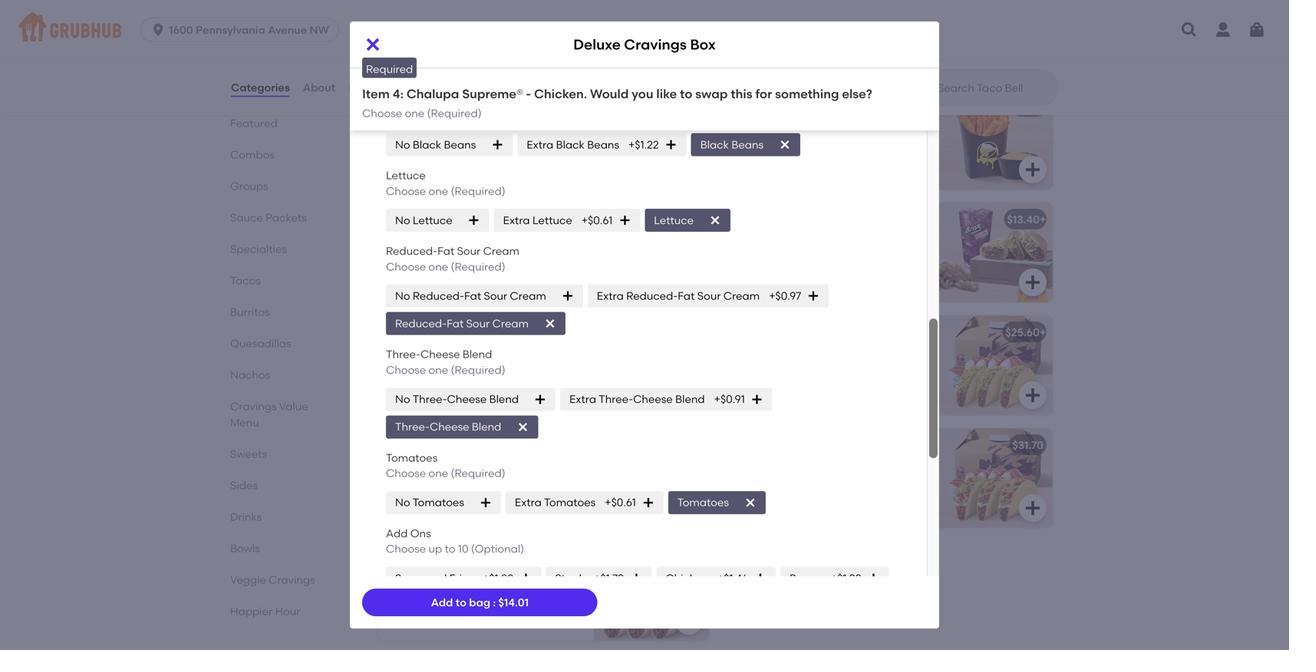 Task type: locate. For each thing, give the bounding box(es) containing it.
1 horizontal spatial 5-
[[762, 250, 773, 263]]

one up no black beans
[[429, 109, 448, 122]]

black beans choose one (required)
[[386, 93, 506, 122]]

+$0.61 for extra lettuce
[[582, 214, 613, 227]]

includes down cravings box
[[731, 235, 774, 248]]

1 horizontal spatial beefy
[[731, 250, 760, 263]]

4 no from the top
[[395, 393, 410, 406]]

your down +$0.91 at right
[[731, 460, 753, 473]]

fries up dip.
[[460, 122, 484, 135]]

0 horizontal spatial beefy
[[387, 363, 416, 376]]

includes down &
[[387, 347, 430, 360]]

fat left medium
[[678, 289, 695, 302]]

1 horizontal spatial party
[[488, 551, 517, 564]]

menu
[[230, 416, 259, 429]]

0 vertical spatial your
[[731, 347, 753, 360]]

the inside your choice of 12 of the following tacos: crunchy or soft taco supremes®.
[[832, 460, 849, 473]]

sour inside reduced-fat sour cream choose one (required)
[[457, 245, 481, 258]]

tacos down "taco & burrito cravings pack"
[[488, 347, 519, 360]]

and inside golden, crisp nacho fries seasoned with bold mexican spices and nacho cheese sauce for dipping.
[[863, 137, 883, 150]]

crunchy inside includes 4 crunchy tacos and 4 beefy 5-layer burritos
[[442, 347, 486, 360]]

chalupa inside button
[[426, 56, 472, 69]]

following
[[852, 347, 898, 360], [852, 460, 898, 473]]

+$1.22 for beans
[[831, 572, 862, 585]]

black for black beans choose one (required)
[[386, 93, 415, 106]]

and right twists,
[[855, 266, 876, 279]]

black left with
[[701, 138, 729, 151]]

0 vertical spatial 5-
[[762, 250, 773, 263]]

1 vertical spatial +$0.61
[[605, 496, 636, 509]]

medium
[[731, 281, 774, 294]]

fat down 'no lettuce'
[[438, 245, 455, 258]]

for down mexican
[[805, 153, 819, 166]]

choice inside your choice of 12 of the following tacos: crunchy or soft tacos, crunchy or soft taco supremes®.
[[756, 347, 791, 360]]

1 vertical spatial the
[[832, 460, 849, 473]]

your
[[731, 347, 753, 360], [731, 460, 753, 473]]

deluxe cravings box down the "seller"
[[387, 216, 495, 229]]

$12.79
[[665, 213, 696, 226]]

nacho fries image
[[938, 90, 1053, 189]]

$25.60 +
[[1006, 326, 1046, 339]]

taco & burrito cravings pack
[[387, 326, 541, 339]]

crisp
[[774, 122, 799, 135]]

1600 pennsylvania avenue nw button
[[141, 18, 345, 42]]

+$0.61
[[582, 214, 613, 227], [605, 496, 636, 509]]

would
[[590, 86, 629, 101]]

supreme® inside item 4: chalupa supreme® - chicken. would you like to swap this for something else? choose one (required)
[[462, 86, 523, 101]]

2 vertical spatial chalupa
[[786, 235, 832, 248]]

veggie cravings
[[230, 573, 315, 586]]

1 vertical spatial tacos:
[[731, 476, 763, 489]]

black beans
[[701, 138, 764, 151]]

sour up no reduced-fat sour cream
[[457, 245, 481, 258]]

1 horizontal spatial cheese
[[731, 153, 768, 166]]

blend down no three-cheese blend
[[472, 420, 501, 433]]

item 4: chalupa supreme® - chicken. would you like to swap this for something else? choose one (required)
[[362, 86, 872, 120]]

chalupa inside includes a chalupa supreme, a beefy 5-layer burrito, a crunchy taco, cinnamon twists, and a medium fountain drink.
[[786, 235, 832, 248]]

deluxe cravings box image
[[594, 203, 709, 302]]

choose inside reduced-fat sour cream choose one (required)
[[386, 260, 426, 273]]

a
[[777, 235, 784, 248], [887, 235, 894, 248], [845, 250, 852, 263], [878, 266, 885, 279]]

1 vertical spatial for
[[805, 153, 819, 166]]

1 vertical spatial cheese
[[731, 153, 768, 166]]

taco inside your choice of 12 of the following tacos: crunchy or soft taco supremes®.
[[848, 476, 874, 489]]

cravings down the "seller"
[[425, 216, 473, 229]]

1 vertical spatial sauce
[[771, 153, 802, 166]]

black inside black beans choose one (required)
[[386, 93, 415, 106]]

0 horizontal spatial 5-
[[419, 363, 430, 376]]

1 vertical spatial following
[[852, 460, 898, 473]]

cravings inside cravings value menu
[[230, 400, 277, 413]]

0 vertical spatial the
[[832, 347, 849, 360]]

choose up 'no lettuce'
[[386, 184, 426, 197]]

tomatoes inside tomatoes choose one (required)
[[386, 451, 438, 464]]

one inside reduced-fat sour cream choose one (required)
[[429, 260, 448, 273]]

pack up includes 4 crunchy tacos and 4 beefy 5-layer burritos
[[514, 326, 541, 339]]

chalupa inside item 4: chalupa supreme® - chicken. would you like to swap this for something else? choose one (required)
[[407, 86, 459, 101]]

fries up spices
[[840, 122, 864, 135]]

12
[[807, 347, 816, 360], [433, 460, 443, 473], [807, 460, 816, 473], [433, 573, 443, 586]]

item
[[362, 86, 390, 101]]

taco inside your choice of 12 of the following tacos: crunchy or soft tacos, crunchy or soft taco supremes®.
[[814, 379, 839, 392]]

choice inside your choice of 12 of the following tacos: crunchy or soft taco supremes®.
[[756, 460, 791, 473]]

nacho inside crispy nacho fries and nacho cheese sauce to dip.
[[422, 122, 457, 135]]

$4.01 +
[[1014, 100, 1046, 113]]

1 your from the top
[[731, 347, 753, 360]]

chalupa
[[426, 56, 472, 69], [407, 86, 459, 101], [786, 235, 832, 248]]

1 horizontal spatial supremes®.
[[842, 379, 902, 392]]

blend inside three-cheese blend choose one (required)
[[463, 348, 492, 361]]

party up +$1.83
[[488, 551, 517, 564]]

0 horizontal spatial add
[[386, 527, 408, 540]]

taco & burrito cravings pack image
[[594, 315, 709, 415]]

no reduced-fat sour cream
[[395, 289, 546, 302]]

the inside your choice of 12 of the following tacos: crunchy or soft tacos, crunchy or soft taco supremes®.
[[832, 347, 849, 360]]

for right "this"
[[756, 86, 772, 101]]

categories button
[[230, 60, 291, 115]]

one up crispy
[[405, 107, 425, 120]]

1 horizontal spatial 4
[[545, 347, 551, 360]]

1 vertical spatial add
[[431, 596, 453, 609]]

&
[[415, 326, 423, 339]]

1 horizontal spatial nacho
[[886, 137, 919, 150]]

no down best
[[395, 214, 410, 227]]

choose inside three-cheese blend choose one (required)
[[386, 363, 426, 376]]

1 vertical spatial +$1.22
[[831, 572, 862, 585]]

fries down supreme soft taco party pack
[[450, 572, 474, 585]]

(required) inside item 4: chalupa supreme® - chicken. would you like to swap this for something else? choose one (required)
[[427, 107, 482, 120]]

up
[[429, 542, 442, 555]]

2 following from the top
[[852, 460, 898, 473]]

(required) inside tomatoes choose one (required)
[[451, 467, 506, 480]]

box up swap
[[690, 36, 716, 53]]

cheese left +$0.91 at right
[[633, 393, 673, 406]]

to right like
[[680, 86, 693, 101]]

to inside item 4: chalupa supreme® - chicken. would you like to swap this for something else? choose one (required)
[[680, 86, 693, 101]]

box
[[690, 36, 716, 53], [781, 213, 800, 226], [475, 216, 495, 229]]

$25.60
[[1006, 326, 1040, 339]]

nacho up mexican
[[802, 122, 837, 135]]

sour up reduced-fat sour cream
[[484, 289, 507, 302]]

0 vertical spatial supremes®.
[[842, 379, 902, 392]]

1 horizontal spatial deluxe cravings box
[[574, 36, 716, 53]]

+
[[696, 100, 703, 113], [1040, 100, 1046, 113], [1040, 213, 1046, 226], [1040, 326, 1046, 339]]

1 horizontal spatial +$1.22
[[831, 572, 862, 585]]

no for no black beans
[[395, 138, 410, 151]]

0 horizontal spatial sauce
[[427, 137, 458, 150]]

12 inside your choice of 12 of the following tacos: crunchy or soft tacos, crunchy or soft taco supremes®.
[[807, 347, 816, 360]]

0 vertical spatial add
[[386, 527, 408, 540]]

following inside your choice of 12 of the following tacos: crunchy or soft tacos, crunchy or soft taco supremes®.
[[852, 347, 898, 360]]

0 vertical spatial deluxe
[[574, 36, 621, 53]]

choose down ons
[[386, 542, 426, 555]]

+$0.61 right extra tomatoes in the left of the page
[[605, 496, 636, 509]]

no for no reduced-fat sour cream
[[395, 289, 410, 302]]

5- up cinnamon
[[762, 250, 773, 263]]

2 your from the top
[[731, 460, 753, 473]]

beefy up taco, on the right
[[731, 250, 760, 263]]

chalupa up burrito,
[[786, 235, 832, 248]]

grilled cheese nacho fries - steak, spicy image
[[938, 0, 1053, 77]]

cheese down crispy
[[387, 137, 424, 150]]

burritos
[[230, 305, 270, 319], [458, 363, 497, 376]]

choose inside tomatoes choose one (required)
[[386, 467, 426, 480]]

0 vertical spatial deluxe cravings box
[[574, 36, 716, 53]]

one inside three-cheese blend choose one (required)
[[429, 363, 448, 376]]

chicken
[[666, 572, 708, 585]]

1 no from the top
[[395, 138, 410, 151]]

choose down 'no lettuce'
[[386, 260, 426, 273]]

includes
[[731, 235, 774, 248], [387, 347, 430, 360], [387, 460, 430, 473], [387, 573, 430, 586]]

sauce down black beans choose one (required)
[[427, 137, 458, 150]]

swap
[[696, 86, 728, 101]]

dip.
[[474, 137, 494, 150]]

crunchy
[[854, 250, 898, 263], [442, 347, 486, 360], [765, 363, 809, 376], [731, 379, 775, 392], [765, 476, 809, 489]]

cheese
[[387, 137, 424, 150], [731, 153, 768, 166]]

supreme soft taco party pack
[[387, 551, 546, 564]]

tacos inside includes 4 crunchy tacos and 4 beefy 5-layer burritos
[[488, 347, 519, 360]]

or
[[812, 363, 823, 376], [777, 379, 788, 392], [812, 476, 823, 489]]

black up crispy
[[386, 93, 415, 106]]

burrito
[[426, 326, 462, 339]]

includes down soft taco party pack
[[387, 460, 430, 473]]

seasoned
[[395, 572, 447, 585]]

0 vertical spatial for
[[756, 86, 772, 101]]

choose up no tomatoes
[[386, 467, 426, 480]]

fries
[[458, 100, 483, 113], [769, 100, 793, 113], [460, 122, 484, 135], [840, 122, 864, 135], [450, 572, 474, 585]]

cream down the extra lettuce
[[483, 245, 520, 258]]

0 vertical spatial pack
[[514, 326, 541, 339]]

1 4 from the left
[[433, 347, 439, 360]]

crunchy inside your choice of 12 of the following tacos: crunchy or soft taco supremes®.
[[765, 476, 809, 489]]

crispy
[[387, 122, 420, 135]]

+$1.22 for extra black beans
[[629, 138, 659, 151]]

your inside your choice of 12 of the following tacos: crunchy or soft taco supremes®.
[[731, 460, 753, 473]]

no down crispy
[[395, 138, 410, 151]]

three-cheese blend
[[395, 420, 501, 433]]

extra for extra three-cheese blend
[[570, 393, 596, 406]]

nw
[[310, 23, 329, 36]]

to inside crispy nacho fries and nacho cheese sauce to dip.
[[461, 137, 472, 150]]

0 vertical spatial sauce
[[427, 137, 458, 150]]

1 vertical spatial chalupa
[[407, 86, 459, 101]]

0 vertical spatial following
[[852, 347, 898, 360]]

nacho inside golden, crisp nacho fries seasoned with bold mexican spices and nacho cheese sauce for dipping.
[[802, 122, 837, 135]]

(required) up no three-cheese blend
[[451, 363, 506, 376]]

one inside tomatoes choose one (required)
[[429, 467, 448, 480]]

seasoned fries
[[395, 572, 474, 585]]

black down chicken. at the left top
[[556, 138, 585, 151]]

1 vertical spatial your
[[731, 460, 753, 473]]

supremes®. inside your choice of 12 of the following tacos: crunchy or soft tacos, crunchy or soft taco supremes®.
[[842, 379, 902, 392]]

choose down item
[[362, 107, 402, 120]]

1 horizontal spatial sauce
[[771, 153, 802, 166]]

large
[[387, 100, 417, 113]]

0 vertical spatial cheese
[[387, 137, 424, 150]]

veggie
[[230, 573, 266, 586]]

1 vertical spatial 5-
[[419, 363, 430, 376]]

1 horizontal spatial for
[[805, 153, 819, 166]]

quesadillas
[[230, 337, 291, 350]]

to left 10
[[445, 542, 456, 555]]

for inside golden, crisp nacho fries seasoned with bold mexican spices and nacho cheese sauce for dipping.
[[805, 153, 819, 166]]

(required) up crispy nacho fries and nacho cheese sauce to dip.
[[427, 107, 482, 120]]

2 horizontal spatial box
[[781, 213, 800, 226]]

to left the bag
[[456, 596, 467, 609]]

cheese down with
[[731, 153, 768, 166]]

or for crunchy
[[812, 363, 823, 376]]

1 horizontal spatial add
[[431, 596, 453, 609]]

no
[[395, 138, 410, 151], [395, 214, 410, 227], [395, 289, 410, 302], [395, 393, 410, 406], [395, 496, 410, 509]]

your inside your choice of 12 of the following tacos: crunchy or soft tacos, crunchy or soft taco supremes®.
[[731, 347, 753, 360]]

cravings box image
[[938, 203, 1053, 302]]

0 horizontal spatial nacho
[[510, 122, 543, 135]]

2 tacos: from the top
[[731, 476, 763, 489]]

svg image
[[364, 35, 382, 54], [665, 139, 677, 151], [468, 214, 480, 226], [619, 214, 631, 226], [1024, 273, 1042, 292], [544, 318, 556, 330], [680, 386, 698, 404], [534, 393, 547, 405], [517, 421, 529, 433], [480, 496, 492, 509], [642, 496, 654, 509], [744, 496, 757, 509], [520, 572, 532, 584], [630, 572, 643, 584], [755, 572, 767, 584], [680, 612, 698, 630]]

supreme® left the "-"
[[462, 86, 523, 101]]

one up 'no lettuce'
[[429, 184, 448, 197]]

choose down 4:
[[386, 109, 426, 122]]

1 vertical spatial beefy
[[387, 363, 416, 376]]

black for black bean chalupa supreme®
[[365, 56, 394, 69]]

tacos
[[230, 274, 261, 287], [488, 347, 519, 360], [469, 460, 499, 473], [469, 573, 499, 586]]

0 vertical spatial +$0.61
[[582, 214, 613, 227]]

cravings up hour
[[269, 573, 315, 586]]

add for add to bag : $14.01
[[431, 596, 453, 609]]

0 horizontal spatial for
[[756, 86, 772, 101]]

three- inside three-cheese blend choose one (required)
[[386, 348, 421, 361]]

the
[[832, 347, 849, 360], [832, 460, 849, 473]]

and
[[487, 122, 507, 135], [863, 137, 883, 150], [855, 266, 876, 279], [521, 347, 542, 360]]

deluxe cravings box up the you
[[574, 36, 716, 53]]

beans right +$1.46
[[790, 572, 822, 585]]

includes down supreme
[[387, 573, 430, 586]]

2 choice from the top
[[756, 460, 791, 473]]

nacho down the "-"
[[510, 122, 543, 135]]

1 vertical spatial or
[[777, 379, 788, 392]]

like
[[657, 86, 677, 101]]

layer
[[773, 250, 802, 263]]

nacho down the seasoned
[[886, 137, 919, 150]]

tacos: for crunchy
[[731, 363, 763, 376]]

party down three-cheese blend
[[439, 439, 467, 452]]

burritos inside includes 4 crunchy tacos and 4 beefy 5-layer burritos
[[458, 363, 497, 376]]

following inside your choice of 12 of the following tacos: crunchy or soft taco supremes®.
[[852, 460, 898, 473]]

1 the from the top
[[832, 347, 849, 360]]

includes inside includes 4 crunchy tacos and 4 beefy 5-layer burritos
[[387, 347, 430, 360]]

1 choice from the top
[[756, 347, 791, 360]]

add for add ons choose up to 10 (optional)
[[386, 527, 408, 540]]

includes 12 soft tacos
[[387, 460, 499, 473]]

+$1.46
[[718, 572, 748, 585]]

2 no from the top
[[395, 214, 410, 227]]

1 vertical spatial nacho
[[886, 137, 919, 150]]

or inside your choice of 12 of the following tacos: crunchy or soft taco supremes®.
[[812, 476, 823, 489]]

nacho up no black beans
[[422, 122, 457, 135]]

tacos: inside your choice of 12 of the following tacos: crunchy or soft tacos, crunchy or soft taco supremes®.
[[731, 363, 763, 376]]

no for no lettuce
[[395, 214, 410, 227]]

choose inside item 4: chalupa supreme® - chicken. would you like to swap this for something else? choose one (required)
[[362, 107, 402, 120]]

extra for extra tomatoes
[[515, 496, 542, 509]]

following for taco
[[852, 460, 898, 473]]

supreme soft taco party pack image
[[594, 541, 709, 641]]

0 vertical spatial party
[[439, 439, 467, 452]]

box up layer
[[781, 213, 800, 226]]

includes inside includes a chalupa supreme, a beefy 5-layer burrito, a crunchy taco, cinnamon twists, and a medium fountain drink.
[[731, 235, 774, 248]]

your up +$0.91 at right
[[731, 347, 753, 360]]

you
[[632, 86, 654, 101]]

2 vertical spatial or
[[812, 476, 823, 489]]

to left dip.
[[461, 137, 472, 150]]

1 tacos: from the top
[[731, 363, 763, 376]]

(required) down dip.
[[451, 184, 506, 197]]

soft taco party pack image
[[594, 428, 709, 528]]

sauce
[[230, 211, 263, 224]]

fries inside crispy nacho fries and nacho cheese sauce to dip.
[[460, 122, 484, 135]]

main navigation navigation
[[0, 0, 1289, 60]]

chicken.
[[534, 86, 587, 101]]

drinks
[[230, 510, 262, 523]]

0 horizontal spatial deluxe
[[387, 216, 423, 229]]

0 horizontal spatial supremes®.
[[731, 491, 790, 504]]

supreme® for 4:
[[462, 86, 523, 101]]

extra black beans
[[527, 138, 619, 151]]

nachos
[[230, 368, 270, 381]]

golden, crisp nacho fries seasoned with bold mexican spices and nacho cheese sauce for dipping.
[[731, 122, 919, 166]]

supreme®
[[474, 56, 527, 69], [462, 86, 523, 101]]

:
[[493, 596, 496, 609]]

cravings box
[[731, 213, 800, 226]]

blend
[[463, 348, 492, 361], [489, 393, 519, 406], [675, 393, 705, 406], [472, 420, 501, 433]]

0 vertical spatial burritos
[[230, 305, 270, 319]]

1600 pennsylvania avenue nw
[[169, 23, 329, 36]]

1 vertical spatial choice
[[756, 460, 791, 473]]

sour down no reduced-fat sour cream
[[466, 317, 490, 330]]

cravings up menu
[[230, 400, 277, 413]]

includes 12 soft tacos supreme®.
[[387, 573, 556, 586]]

pack up supreme®.
[[519, 551, 546, 564]]

0 vertical spatial chalupa
[[426, 56, 472, 69]]

0 vertical spatial beefy
[[731, 250, 760, 263]]

bold
[[755, 137, 778, 150]]

taco
[[387, 326, 413, 339], [814, 379, 839, 392], [410, 439, 436, 452], [848, 476, 874, 489], [460, 551, 486, 564]]

1 vertical spatial supreme®
[[462, 86, 523, 101]]

(required) up no reduced-fat sour cream
[[451, 260, 506, 273]]

beefy left layer
[[387, 363, 416, 376]]

value
[[279, 400, 308, 413]]

1 vertical spatial supremes®.
[[731, 491, 790, 504]]

choose inside lettuce choose one (required)
[[386, 184, 426, 197]]

your for your choice of 12 of the following tacos: crunchy or soft tacos, crunchy or soft taco supremes®.
[[731, 347, 753, 360]]

supreme® up the "-"
[[474, 56, 527, 69]]

0 vertical spatial supreme®
[[474, 56, 527, 69]]

one inside item 4: chalupa supreme® - chicken. would you like to swap this for something else? choose one (required)
[[405, 107, 425, 120]]

tacos up the add to bag : $14.01
[[469, 573, 499, 586]]

add down seasoned fries at the bottom of the page
[[431, 596, 453, 609]]

(required) inside reduced-fat sour cream choose one (required)
[[451, 260, 506, 273]]

choice
[[756, 347, 791, 360], [756, 460, 791, 473]]

supreme® for bean
[[474, 56, 527, 69]]

no up three-cheese blend
[[395, 393, 410, 406]]

tacos down soft taco party pack
[[469, 460, 499, 473]]

deluxe up would
[[574, 36, 621, 53]]

0 horizontal spatial +$1.22
[[629, 138, 659, 151]]

tacos: inside your choice of 12 of the following tacos: crunchy or soft taco supremes®.
[[731, 476, 763, 489]]

beans right 4:
[[417, 93, 449, 106]]

2 vertical spatial pack
[[519, 551, 546, 564]]

supreme® inside button
[[474, 56, 527, 69]]

0 vertical spatial or
[[812, 363, 823, 376]]

sauce down mexican
[[771, 153, 802, 166]]

extra reduced-fat sour cream
[[597, 289, 760, 302]]

chalupa for 4:
[[407, 86, 459, 101]]

cheese inside three-cheese blend choose one (required)
[[421, 348, 460, 361]]

cravings up includes 4 crunchy tacos and 4 beefy 5-layer burritos
[[464, 326, 512, 339]]

add inside the add ons choose up to 10 (optional)
[[386, 527, 408, 540]]

no for no three-cheese blend
[[395, 393, 410, 406]]

0 vertical spatial nacho
[[510, 122, 543, 135]]

1 horizontal spatial burritos
[[458, 363, 497, 376]]

0 vertical spatial tacos:
[[731, 363, 763, 376]]

svg image inside 1600 pennsylvania avenue nw button
[[151, 22, 166, 38]]

includes 4 crunchy tacos and 4 beefy 5-layer burritos
[[387, 347, 551, 376]]

extra for extra reduced-fat sour cream
[[597, 289, 624, 302]]

3 no from the top
[[395, 289, 410, 302]]

1 vertical spatial burritos
[[458, 363, 497, 376]]

5 no from the top
[[395, 496, 410, 509]]

nacho inside golden, crisp nacho fries seasoned with bold mexican spices and nacho cheese sauce for dipping.
[[886, 137, 919, 150]]

0 horizontal spatial 4
[[433, 347, 439, 360]]

and down "taco & burrito cravings pack"
[[521, 347, 542, 360]]

svg image
[[1180, 21, 1199, 39], [1248, 21, 1266, 39], [151, 22, 166, 38], [680, 47, 698, 66], [1024, 47, 1042, 66], [491, 139, 504, 151], [779, 139, 791, 151], [1024, 160, 1042, 179], [709, 214, 721, 226], [680, 273, 698, 292], [562, 290, 574, 302], [808, 290, 820, 302], [1024, 386, 1042, 404], [751, 393, 763, 405], [680, 499, 698, 517], [1024, 499, 1042, 517], [868, 572, 880, 584]]

black bean chalupa supreme® button
[[350, 34, 939, 92]]

(optional)
[[471, 542, 524, 555]]

one inside black beans choose one (required)
[[429, 109, 448, 122]]

0 vertical spatial choice
[[756, 347, 791, 360]]

$31.70
[[1013, 439, 1044, 452]]

cream inside reduced-fat sour cream choose one (required)
[[483, 245, 520, 258]]

pack down three-cheese blend
[[470, 439, 496, 452]]

(required) up dip.
[[451, 109, 506, 122]]

2 the from the top
[[832, 460, 849, 473]]

choose left layer
[[386, 363, 426, 376]]

and down the seasoned
[[863, 137, 883, 150]]

chalupa down black bean chalupa supreme®
[[407, 86, 459, 101]]

1 vertical spatial deluxe cravings box
[[387, 216, 495, 229]]

2 4 from the left
[[545, 347, 551, 360]]

0 vertical spatial +$1.22
[[629, 138, 659, 151]]

5- inside includes a chalupa supreme, a beefy 5-layer burrito, a crunchy taco, cinnamon twists, and a medium fountain drink.
[[762, 250, 773, 263]]

burritos up quesadillas
[[230, 305, 270, 319]]

add left ons
[[386, 527, 408, 540]]

to
[[680, 86, 693, 101], [461, 137, 472, 150], [445, 542, 456, 555], [456, 596, 467, 609]]

one up no three-cheese blend
[[429, 363, 448, 376]]

sauce
[[427, 137, 458, 150], [771, 153, 802, 166]]

groups
[[230, 180, 268, 193]]

for
[[756, 86, 772, 101], [805, 153, 819, 166]]

0 horizontal spatial cheese
[[387, 137, 424, 150]]

cheese inside golden, crisp nacho fries seasoned with bold mexican spices and nacho cheese sauce for dipping.
[[731, 153, 768, 166]]

black inside button
[[365, 56, 394, 69]]

1 following from the top
[[852, 347, 898, 360]]



Task type: vqa. For each thing, say whether or not it's contained in the screenshot.


Task type: describe. For each thing, give the bounding box(es) containing it.
something
[[775, 86, 839, 101]]

12 inside your choice of 12 of the following tacos: crunchy or soft taco supremes®.
[[807, 460, 816, 473]]

tacos,
[[848, 363, 882, 376]]

layer
[[430, 363, 455, 376]]

+$0.91
[[714, 393, 745, 406]]

1 vertical spatial deluxe
[[387, 216, 423, 229]]

cravings up like
[[624, 36, 687, 53]]

combos
[[230, 148, 275, 161]]

soft taco party pack
[[387, 439, 496, 452]]

cravings value menu
[[230, 400, 308, 429]]

and inside includes 4 crunchy tacos and 4 beefy 5-layer burritos
[[521, 347, 542, 360]]

seller
[[418, 197, 443, 208]]

black for black beans
[[701, 138, 729, 151]]

extra for extra lettuce
[[503, 214, 530, 227]]

blend left +$0.91 at right
[[675, 393, 705, 406]]

supreme taco party pack image
[[938, 428, 1053, 528]]

tacos down specialties
[[230, 274, 261, 287]]

seasoned
[[866, 122, 917, 135]]

about button
[[302, 60, 336, 115]]

to inside the add ons choose up to 10 (optional)
[[445, 542, 456, 555]]

1 vertical spatial party
[[488, 551, 517, 564]]

pack for cravings
[[514, 326, 541, 339]]

avenue
[[268, 23, 307, 36]]

0 horizontal spatial deluxe cravings box
[[387, 216, 495, 229]]

cream down taco, on the right
[[724, 289, 760, 302]]

+ for $4.01
[[1040, 100, 1046, 113]]

includes for includes 12 soft tacos
[[387, 460, 430, 473]]

choose inside the add ons choose up to 10 (optional)
[[386, 542, 426, 555]]

+ for $25.60
[[1040, 326, 1046, 339]]

tacos for soft taco party pack
[[469, 460, 499, 473]]

+$1.70
[[594, 572, 624, 585]]

fat down no reduced-fat sour cream
[[447, 317, 464, 330]]

reduced-fat sour cream
[[395, 317, 529, 330]]

beefy inside includes a chalupa supreme, a beefy 5-layer burrito, a crunchy taco, cinnamon twists, and a medium fountain drink.
[[731, 250, 760, 263]]

the for tacos,
[[832, 347, 849, 360]]

reduced- up reduced-fat sour cream
[[413, 289, 464, 302]]

add to bag : $14.01
[[431, 596, 529, 609]]

choose inside black beans choose one (required)
[[386, 109, 426, 122]]

sides
[[230, 479, 258, 492]]

spices
[[827, 137, 860, 150]]

beans down item 4: chalupa supreme® - chicken. would you like to swap this for something else? choose one (required) on the top of page
[[587, 138, 619, 151]]

tacos: for supremes®.
[[731, 476, 763, 489]]

0 horizontal spatial burritos
[[230, 305, 270, 319]]

(required) inside black beans choose one (required)
[[451, 109, 506, 122]]

reduced- up 'taco & burrito cravings pack' image
[[626, 289, 678, 302]]

and inside includes a chalupa supreme, a beefy 5-layer burrito, a crunchy taco, cinnamon twists, and a medium fountain drink.
[[855, 266, 876, 279]]

three-cheese blend choose one (required)
[[386, 348, 506, 376]]

fries up crisp
[[769, 100, 793, 113]]

(required) inside lettuce choose one (required)
[[451, 184, 506, 197]]

best seller
[[396, 197, 443, 208]]

soft inside your choice of 12 of the following tacos: crunchy or soft taco supremes®.
[[825, 476, 846, 489]]

reviews button
[[348, 60, 392, 115]]

includes for includes a chalupa supreme, a beefy 5-layer burrito, a crunchy taco, cinnamon twists, and a medium fountain drink.
[[731, 235, 774, 248]]

the for taco
[[832, 460, 849, 473]]

supreme,
[[834, 235, 884, 248]]

happier hour
[[230, 605, 300, 618]]

nacho inside crispy nacho fries and nacho cheese sauce to dip.
[[510, 122, 543, 135]]

fountain
[[776, 281, 820, 294]]

extra lettuce
[[503, 214, 572, 227]]

+ for $13.40
[[1040, 213, 1046, 226]]

reduced- inside reduced-fat sour cream choose one (required)
[[386, 245, 438, 258]]

cheese up soft taco party pack
[[430, 420, 469, 433]]

beans inside black beans choose one (required)
[[417, 93, 449, 106]]

following for tacos,
[[852, 347, 898, 360]]

fat inside reduced-fat sour cream choose one (required)
[[438, 245, 455, 258]]

drink.
[[823, 281, 851, 294]]

blend down includes 4 crunchy tacos and 4 beefy 5-layer burritos
[[489, 393, 519, 406]]

one inside lettuce choose one (required)
[[429, 184, 448, 197]]

reduced- up three-cheese blend choose one (required)
[[395, 317, 447, 330]]

tomatoes choose one (required)
[[386, 451, 506, 480]]

nacho up golden,
[[731, 100, 766, 113]]

else?
[[842, 86, 872, 101]]

cream down no reduced-fat sour cream
[[492, 317, 529, 330]]

+$0.61 for extra tomatoes
[[605, 496, 636, 509]]

extra for extra black beans
[[527, 138, 554, 151]]

chalupa for a
[[786, 235, 832, 248]]

$5.23
[[669, 100, 696, 113]]

no for no tomatoes
[[395, 496, 410, 509]]

supremes®. inside your choice of 12 of the following tacos: crunchy or soft taco supremes®.
[[731, 491, 790, 504]]

and inside crispy nacho fries and nacho cheese sauce to dip.
[[487, 122, 507, 135]]

fat up reduced-fat sour cream
[[464, 289, 481, 302]]

featured
[[230, 117, 278, 130]]

cinnamon
[[761, 266, 816, 279]]

cream up reduced-fat sour cream
[[510, 289, 546, 302]]

sweets
[[230, 447, 267, 460]]

burrito,
[[805, 250, 842, 263]]

for inside item 4: chalupa supreme® - chicken. would you like to swap this for something else? choose one (required)
[[756, 86, 772, 101]]

fries inside golden, crisp nacho fries seasoned with bold mexican spices and nacho cheese sauce for dipping.
[[840, 122, 864, 135]]

required
[[366, 63, 413, 76]]

choice for crunchy
[[756, 347, 791, 360]]

pack for party
[[519, 551, 546, 564]]

chalupa for bean
[[426, 56, 472, 69]]

includes for includes 4 crunchy tacos and 4 beefy 5-layer burritos
[[387, 347, 430, 360]]

choice for supremes®.
[[756, 460, 791, 473]]

reviews
[[348, 81, 391, 94]]

cravings up layer
[[731, 213, 778, 226]]

black down crispy
[[413, 138, 441, 151]]

nacho fries
[[731, 100, 793, 113]]

beans down black beans choose one (required)
[[444, 138, 476, 151]]

no tomatoes
[[395, 496, 464, 509]]

sauce inside crispy nacho fries and nacho cheese sauce to dip.
[[427, 137, 458, 150]]

taco party pack image
[[938, 315, 1053, 415]]

or for supremes®.
[[812, 476, 823, 489]]

this
[[731, 86, 753, 101]]

sauce inside golden, crisp nacho fries seasoned with bold mexican spices and nacho cheese sauce for dipping.
[[771, 153, 802, 166]]

1 vertical spatial pack
[[470, 439, 496, 452]]

extra tomatoes
[[515, 496, 596, 509]]

nacho right large
[[420, 100, 455, 113]]

pennsylvania
[[196, 23, 265, 36]]

tacos for taco & burrito cravings pack
[[488, 347, 519, 360]]

supreme
[[387, 551, 434, 564]]

crunchy inside includes a chalupa supreme, a beefy 5-layer burrito, a crunchy taco, cinnamon twists, and a medium fountain drink.
[[854, 250, 898, 263]]

supreme®.
[[502, 573, 556, 586]]

golden,
[[731, 122, 772, 135]]

Search Taco Bell search field
[[936, 81, 1054, 95]]

grilled cheese nacho fries - steak image
[[594, 0, 709, 77]]

+$0.97
[[769, 289, 801, 302]]

1600
[[169, 23, 193, 36]]

large nacho fries image
[[594, 90, 709, 189]]

0 horizontal spatial party
[[439, 439, 467, 452]]

+ for $5.23
[[696, 100, 703, 113]]

$4.01
[[1014, 100, 1040, 113]]

(required) inside three-cheese blend choose one (required)
[[451, 363, 506, 376]]

no lettuce
[[395, 214, 453, 227]]

beefy inside includes 4 crunchy tacos and 4 beefy 5-layer burritos
[[387, 363, 416, 376]]

beans down golden,
[[732, 138, 764, 151]]

specialties
[[230, 243, 287, 256]]

cheese up three-cheese blend
[[447, 393, 487, 406]]

extra three-cheese blend
[[570, 393, 705, 406]]

-
[[526, 86, 531, 101]]

includes for includes 12 soft tacos supreme®.
[[387, 573, 430, 586]]

+$1.83
[[483, 572, 514, 585]]

bowls
[[230, 542, 260, 555]]

your for your choice of 12 of the following tacos: crunchy or soft taco supremes®.
[[731, 460, 753, 473]]

tacos for supreme soft taco party pack
[[469, 573, 499, 586]]

steak
[[555, 572, 585, 585]]

about
[[303, 81, 335, 94]]

0 horizontal spatial box
[[475, 216, 495, 229]]

packets
[[266, 211, 307, 224]]

1 horizontal spatial box
[[690, 36, 716, 53]]

1 horizontal spatial deluxe
[[574, 36, 621, 53]]

fries up crispy nacho fries and nacho cheese sauce to dip.
[[458, 100, 483, 113]]

reduced-fat sour cream choose one (required)
[[386, 245, 520, 273]]

$13.40
[[1007, 213, 1040, 226]]

bean
[[397, 56, 424, 69]]

categories
[[231, 81, 290, 94]]

lettuce inside lettuce choose one (required)
[[386, 169, 426, 182]]

no black beans
[[395, 138, 476, 151]]

sour left medium
[[697, 289, 721, 302]]

5- inside includes 4 crunchy tacos and 4 beefy 5-layer burritos
[[419, 363, 430, 376]]

dipping.
[[821, 153, 864, 166]]

twists,
[[819, 266, 852, 279]]

large nacho fries
[[387, 100, 483, 113]]

cheese inside crispy nacho fries and nacho cheese sauce to dip.
[[387, 137, 424, 150]]



